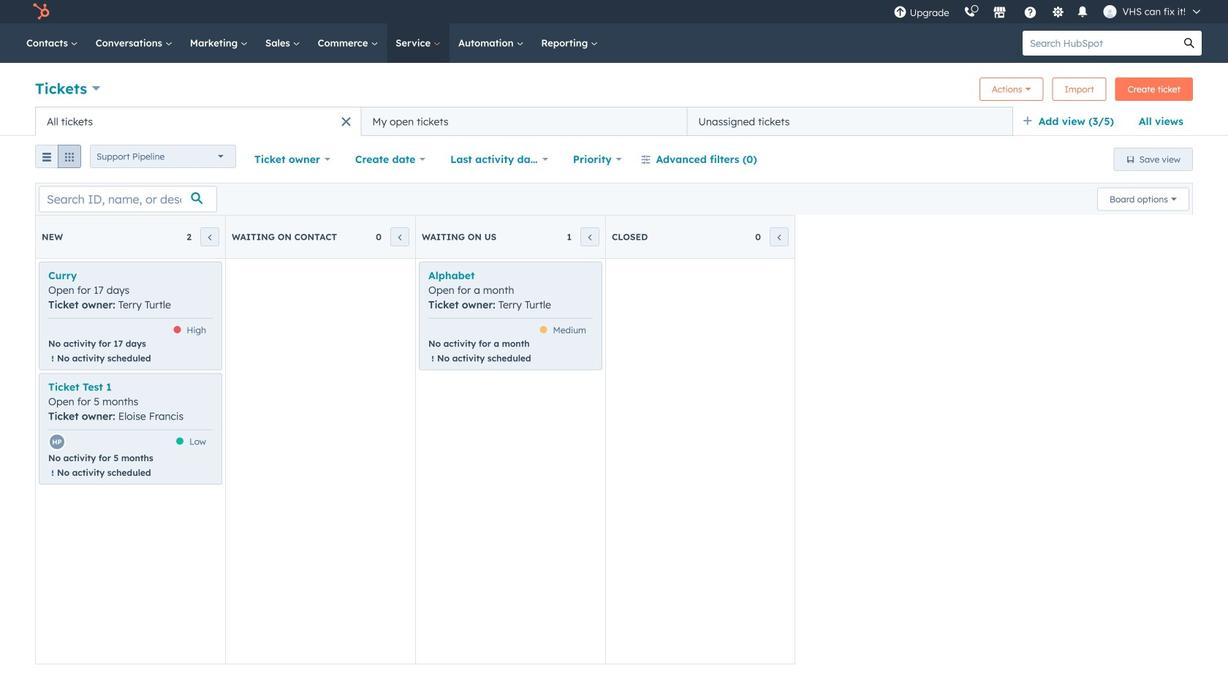 Task type: locate. For each thing, give the bounding box(es) containing it.
menu
[[887, 0, 1211, 23]]

marketplaces image
[[994, 7, 1007, 20]]

group
[[35, 145, 81, 174]]

Search ID, name, or description search field
[[39, 186, 217, 212]]

banner
[[35, 73, 1194, 107]]



Task type: describe. For each thing, give the bounding box(es) containing it.
Search HubSpot search field
[[1023, 31, 1177, 56]]

terry turtle image
[[1104, 5, 1117, 18]]



Task type: vqa. For each thing, say whether or not it's contained in the screenshot.
this
no



